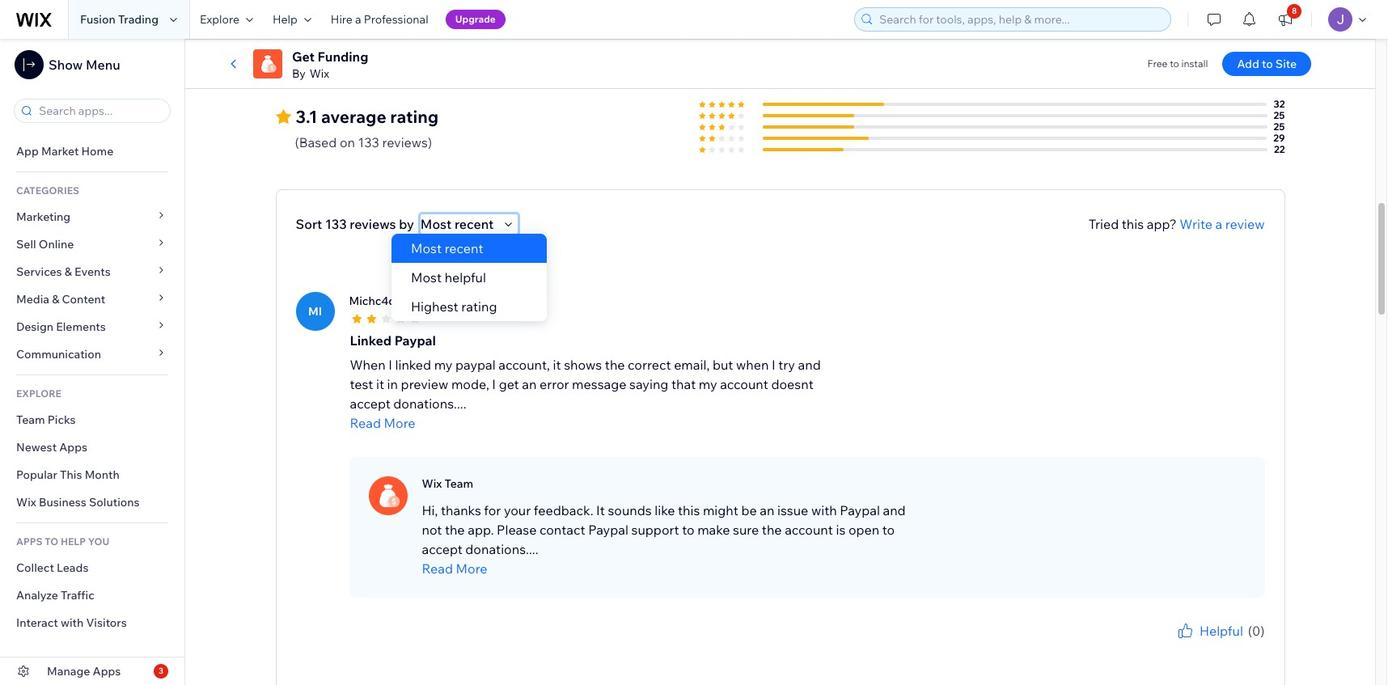 Task type: vqa. For each thing, say whether or not it's contained in the screenshot.
middle Paypal
yes



Task type: describe. For each thing, give the bounding box(es) containing it.
interact
[[16, 616, 58, 630]]

help
[[273, 12, 298, 27]]

with inside hi, thanks for your feedback. it sounds like this might be an issue with paypal and not the app. please contact paypal support to make sure the account is open to accept donations.... read more
[[812, 502, 837, 518]]

wix inside get funding by wix
[[310, 66, 329, 81]]

Search apps... field
[[34, 100, 165, 122]]

trading
[[118, 12, 159, 27]]

funding
[[318, 49, 369, 65]]

linked
[[350, 332, 392, 348]]

apps for newest apps
[[59, 440, 87, 455]]

when
[[736, 357, 769, 373]]

picks
[[48, 413, 76, 427]]

and inside hi, thanks for your feedback. it sounds like this might be an issue with paypal and not the app. please contact paypal support to make sure the account is open to accept donations.... read more
[[883, 502, 906, 518]]

fusion
[[80, 12, 116, 27]]

read more button for this
[[422, 559, 907, 578]]

1 horizontal spatial it
[[553, 357, 561, 373]]

1 25 from the top
[[1274, 109, 1285, 121]]

(based on 133 reviews)
[[295, 134, 432, 150]]

media & content
[[16, 292, 105, 307]]

21,
[[435, 293, 450, 307]]

media & content link
[[0, 286, 184, 313]]

content
[[62, 292, 105, 307]]

an inside hi, thanks for your feedback. it sounds like this might be an issue with paypal and not the app. please contact paypal support to make sure the account is open to accept donations.... read more
[[760, 502, 775, 518]]

collect leads
[[16, 561, 89, 575]]

manage
[[47, 664, 90, 679]]

marketing link
[[0, 203, 184, 231]]

wix business solutions
[[16, 495, 140, 510]]

29
[[1274, 132, 1285, 144]]

and inside linked paypal when i linked my paypal account, it shows the correct email, but when i try and test it in preview mode, i get an error message saying that my account doesnt accept donations.... read more
[[798, 357, 821, 373]]

thank you for your feedback
[[1137, 641, 1265, 653]]

email,
[[674, 357, 710, 373]]

be
[[742, 502, 757, 518]]

design
[[16, 320, 53, 334]]

linked
[[395, 357, 431, 373]]

read inside linked paypal when i linked my paypal account, it shows the correct email, but when i try and test it in preview mode, i get an error message saying that my account doesnt accept donations.... read more
[[350, 415, 381, 431]]

w i image
[[369, 476, 407, 515]]

2 vertical spatial paypal
[[588, 522, 629, 538]]

in
[[387, 376, 398, 392]]

newest
[[16, 440, 57, 455]]

sell online
[[16, 237, 74, 252]]

32
[[1274, 98, 1285, 110]]

write a review button
[[1180, 214, 1265, 234]]

0 horizontal spatial my
[[434, 357, 453, 373]]

make
[[698, 522, 730, 538]]

add to site
[[1238, 57, 1297, 71]]

list box containing most recent
[[392, 234, 547, 321]]

for for thanks
[[484, 502, 501, 518]]

to left make
[[682, 522, 695, 538]]

online
[[39, 237, 74, 252]]

sort 133 reviews by
[[296, 216, 414, 232]]

your for feedback
[[1200, 641, 1221, 653]]

interact with visitors
[[16, 616, 127, 630]]

most for most recent option
[[411, 240, 442, 256]]

is
[[836, 522, 846, 538]]

donations.... inside hi, thanks for your feedback. it sounds like this might be an issue with paypal and not the app. please contact paypal support to make sure the account is open to accept donations.... read more
[[466, 541, 538, 557]]

mi
[[308, 304, 322, 319]]

hire
[[331, 12, 353, 27]]

help
[[61, 536, 86, 548]]

site
[[1276, 57, 1297, 71]]

this
[[60, 468, 82, 482]]

0 horizontal spatial the
[[445, 522, 465, 538]]

popular this month
[[16, 468, 120, 482]]

an inside linked paypal when i linked my paypal account, it shows the correct email, but when i try and test it in preview mode, i get an error message saying that my account doesnt accept donations.... read more
[[522, 376, 537, 392]]

linked paypal when i linked my paypal account, it shows the correct email, but when i try and test it in preview mode, i get an error message saying that my account doesnt accept donations.... read more
[[350, 332, 821, 431]]

to
[[45, 536, 58, 548]]

most for most recent button
[[421, 216, 452, 232]]

1 horizontal spatial team
[[445, 476, 473, 491]]

0 horizontal spatial rating
[[390, 106, 439, 127]]

show menu button
[[15, 50, 120, 79]]

write
[[1180, 216, 1213, 232]]

3.1
[[296, 106, 317, 127]]

media
[[16, 292, 49, 307]]

1 horizontal spatial my
[[699, 376, 717, 392]]

2 25 from the top
[[1274, 120, 1285, 132]]

most recent for most recent option
[[411, 240, 483, 256]]

design elements link
[[0, 313, 184, 341]]

you
[[1167, 641, 1183, 653]]

solutions
[[89, 495, 140, 510]]

market
[[41, 144, 79, 159]]

interact with visitors link
[[0, 609, 184, 637]]

account inside hi, thanks for your feedback. it sounds like this might be an issue with paypal and not the app. please contact paypal support to make sure the account is open to accept donations.... read more
[[785, 522, 833, 538]]

it
[[596, 502, 605, 518]]

app market home
[[16, 144, 114, 159]]

apps for manage apps
[[93, 664, 121, 679]]

sidebar element
[[0, 39, 185, 685]]

menu
[[86, 57, 120, 73]]

0 vertical spatial a
[[355, 12, 361, 27]]

8
[[1292, 6, 1297, 16]]

newest apps link
[[0, 434, 184, 461]]

wix for wix team
[[422, 476, 442, 491]]

analyze traffic link
[[0, 582, 184, 609]]

app
[[16, 144, 39, 159]]

help button
[[263, 0, 321, 39]]

highest rating
[[411, 298, 497, 314]]

correct
[[628, 357, 671, 373]]

0 horizontal spatial it
[[376, 376, 384, 392]]

this inside hi, thanks for your feedback. it sounds like this might be an issue with paypal and not the app. please contact paypal support to make sure the account is open to accept donations.... read more
[[678, 502, 700, 518]]

michc4ca / nov 21, 2023
[[349, 293, 478, 308]]

sounds
[[608, 502, 652, 518]]

hire a professional link
[[321, 0, 438, 39]]

test
[[350, 376, 373, 392]]

get funding logo image
[[253, 49, 282, 78]]

average
[[321, 106, 386, 127]]

most recent button
[[421, 214, 518, 234]]

thank
[[1137, 641, 1165, 653]]

the inside linked paypal when i linked my paypal account, it shows the correct email, but when i try and test it in preview mode, i get an error message saying that my account doesnt accept donations.... read more
[[605, 357, 625, 373]]

0 horizontal spatial i
[[389, 357, 392, 373]]

hi, thanks for your feedback. it sounds like this might be an issue with paypal and not the app. please contact paypal support to make sure the account is open to accept donations.... read more
[[422, 502, 906, 577]]

newest apps
[[16, 440, 87, 455]]

support
[[632, 522, 679, 538]]

upgrade
[[455, 13, 496, 25]]

collect leads link
[[0, 554, 184, 582]]

app.
[[468, 522, 494, 538]]

marketing
[[16, 210, 71, 224]]

open
[[849, 522, 880, 538]]

& for content
[[52, 292, 59, 307]]

2 horizontal spatial the
[[762, 522, 782, 538]]

(based
[[295, 134, 337, 150]]

1 horizontal spatial 133
[[358, 134, 379, 150]]



Task type: locate. For each thing, give the bounding box(es) containing it.
0 vertical spatial team
[[16, 413, 45, 427]]

most recent up most recent option
[[421, 216, 494, 232]]

1 vertical spatial 133
[[325, 216, 347, 232]]

0 horizontal spatial for
[[484, 502, 501, 518]]

1 vertical spatial account
[[785, 522, 833, 538]]

rating down helpful
[[461, 298, 497, 314]]

for right you
[[1185, 641, 1198, 653]]

most
[[421, 216, 452, 232], [411, 240, 442, 256], [411, 269, 442, 285]]

0 horizontal spatial team
[[16, 413, 45, 427]]

account
[[720, 376, 769, 392], [785, 522, 833, 538]]

1 horizontal spatial account
[[785, 522, 833, 538]]

3.1 average rating
[[296, 106, 439, 127]]

1 vertical spatial &
[[52, 292, 59, 307]]

traffic
[[61, 588, 94, 603]]

1 vertical spatial read more button
[[422, 559, 907, 578]]

paypal
[[395, 332, 436, 348], [840, 502, 880, 518], [588, 522, 629, 538]]

most recent inside button
[[421, 216, 494, 232]]

recent for most recent button
[[455, 216, 494, 232]]

wix inside wix business solutions link
[[16, 495, 36, 510]]

free to install
[[1148, 57, 1208, 70]]

1 horizontal spatial read
[[422, 560, 453, 577]]

services & events link
[[0, 258, 184, 286]]

not
[[422, 522, 442, 538]]

0 horizontal spatial and
[[798, 357, 821, 373]]

services
[[16, 265, 62, 279]]

please
[[497, 522, 537, 538]]

more down the app.
[[456, 560, 488, 577]]

read inside hi, thanks for your feedback. it sounds like this might be an issue with paypal and not the app. please contact paypal support to make sure the account is open to accept donations.... read more
[[422, 560, 453, 577]]

professional
[[364, 12, 429, 27]]

recent down most recent button
[[445, 240, 483, 256]]

team
[[16, 413, 45, 427], [445, 476, 473, 491]]

elements
[[56, 320, 106, 334]]

1 horizontal spatial a
[[1216, 216, 1223, 232]]

1 vertical spatial team
[[445, 476, 473, 491]]

1 horizontal spatial an
[[760, 502, 775, 518]]

this left app?
[[1122, 216, 1144, 232]]

issue
[[778, 502, 809, 518]]

1 vertical spatial and
[[883, 502, 906, 518]]

0 horizontal spatial a
[[355, 12, 361, 27]]

my right 'that'
[[699, 376, 717, 392]]

collect
[[16, 561, 54, 575]]

account down issue
[[785, 522, 833, 538]]

1 vertical spatial a
[[1216, 216, 1223, 232]]

more inside linked paypal when i linked my paypal account, it shows the correct email, but when i try and test it in preview mode, i get an error message saying that my account doesnt accept donations.... read more
[[384, 415, 416, 431]]

account,
[[499, 357, 550, 373]]

explore
[[16, 388, 61, 400]]

1 horizontal spatial accept
[[422, 541, 463, 557]]

0 vertical spatial most
[[421, 216, 452, 232]]

most recent for most recent button
[[421, 216, 494, 232]]

wix
[[310, 66, 329, 81], [422, 476, 442, 491], [16, 495, 36, 510]]

feedback.
[[534, 502, 594, 518]]

you
[[88, 536, 109, 548]]

0 vertical spatial and
[[798, 357, 821, 373]]

1 horizontal spatial your
[[1200, 641, 1221, 653]]

133 right on
[[358, 134, 379, 150]]

donations.... inside linked paypal when i linked my paypal account, it shows the correct email, but when i try and test it in preview mode, i get an error message saying that my account doesnt accept donations.... read more
[[393, 395, 466, 412]]

accept down not
[[422, 541, 463, 557]]

read more button down message at the left bottom
[[350, 413, 835, 433]]

most recent up most helpful
[[411, 240, 483, 256]]

most recent option
[[392, 234, 547, 263]]

read down test
[[350, 415, 381, 431]]

most down by
[[411, 240, 442, 256]]

1 vertical spatial most recent
[[411, 240, 483, 256]]

0 vertical spatial paypal
[[395, 332, 436, 348]]

add
[[1238, 57, 1260, 71]]

0 vertical spatial this
[[1122, 216, 1144, 232]]

recent for most recent option
[[445, 240, 483, 256]]

analyze
[[16, 588, 58, 603]]

sort
[[296, 216, 322, 232]]

0 horizontal spatial wix
[[16, 495, 36, 510]]

analyze traffic
[[16, 588, 94, 603]]

0 horizontal spatial this
[[678, 502, 700, 518]]

0 vertical spatial donations....
[[393, 395, 466, 412]]

8 button
[[1268, 0, 1304, 39]]

a right the 'hire'
[[355, 12, 361, 27]]

try
[[779, 357, 795, 373]]

3
[[159, 666, 163, 676]]

1 vertical spatial this
[[678, 502, 700, 518]]

& left the events
[[64, 265, 72, 279]]

0 vertical spatial an
[[522, 376, 537, 392]]

0 horizontal spatial your
[[504, 502, 531, 518]]

doesnt
[[772, 376, 814, 392]]

accept inside hi, thanks for your feedback. it sounds like this might be an issue with paypal and not the app. please contact paypal support to make sure the account is open to accept donations.... read more
[[422, 541, 463, 557]]

most inside option
[[411, 240, 442, 256]]

your for feedback.
[[504, 502, 531, 518]]

it up error
[[553, 357, 561, 373]]

most inside button
[[421, 216, 452, 232]]

team inside sidebar element
[[16, 413, 45, 427]]

1 vertical spatial accept
[[422, 541, 463, 557]]

an down account, on the bottom left
[[522, 376, 537, 392]]

tried
[[1089, 216, 1119, 232]]

with inside sidebar element
[[61, 616, 84, 630]]

apps to help you
[[16, 536, 109, 548]]

feedback
[[1223, 641, 1265, 653]]

1 horizontal spatial i
[[492, 376, 496, 392]]

2 horizontal spatial paypal
[[840, 502, 880, 518]]

my
[[434, 357, 453, 373], [699, 376, 717, 392]]

0 vertical spatial 133
[[358, 134, 379, 150]]

1 vertical spatial read
[[422, 560, 453, 577]]

0 horizontal spatial more
[[384, 415, 416, 431]]

most up nov
[[411, 269, 442, 285]]

visitors
[[86, 616, 127, 630]]

1 horizontal spatial apps
[[93, 664, 121, 679]]

to inside button
[[1262, 57, 1273, 71]]

1 vertical spatial for
[[1185, 641, 1198, 653]]

0 horizontal spatial an
[[522, 376, 537, 392]]

1 vertical spatial wix
[[422, 476, 442, 491]]

the down thanks
[[445, 522, 465, 538]]

team picks
[[16, 413, 76, 427]]

for inside hi, thanks for your feedback. it sounds like this might be an issue with paypal and not the app. please contact paypal support to make sure the account is open to accept donations.... read more
[[484, 502, 501, 518]]

most helpful
[[411, 269, 486, 285]]

it left in
[[376, 376, 384, 392]]

popular this month link
[[0, 461, 184, 489]]

0 horizontal spatial with
[[61, 616, 84, 630]]

hi,
[[422, 502, 438, 518]]

saying
[[630, 376, 669, 392]]

wix for wix business solutions
[[16, 495, 36, 510]]

accept inside linked paypal when i linked my paypal account, it shows the correct email, but when i try and test it in preview mode, i get an error message saying that my account doesnt accept donations.... read more
[[350, 395, 391, 412]]

team up thanks
[[445, 476, 473, 491]]

0 vertical spatial my
[[434, 357, 453, 373]]

categories
[[16, 184, 79, 197]]

show
[[49, 57, 83, 73]]

services & events
[[16, 265, 111, 279]]

my up preview
[[434, 357, 453, 373]]

that
[[672, 376, 696, 392]]

1 vertical spatial recent
[[445, 240, 483, 256]]

read more button
[[350, 413, 835, 433], [422, 559, 907, 578]]

i left try
[[772, 357, 776, 373]]

get
[[499, 376, 519, 392]]

your down helpful
[[1200, 641, 1221, 653]]

paypal up linked
[[395, 332, 436, 348]]

2 vertical spatial wix
[[16, 495, 36, 510]]

0 horizontal spatial &
[[52, 292, 59, 307]]

read down not
[[422, 560, 453, 577]]

like
[[655, 502, 675, 518]]

events
[[74, 265, 111, 279]]

team down explore
[[16, 413, 45, 427]]

business
[[39, 495, 86, 510]]

1 horizontal spatial &
[[64, 265, 72, 279]]

0 horizontal spatial accept
[[350, 395, 391, 412]]

0 vertical spatial accept
[[350, 395, 391, 412]]

recent up most recent option
[[455, 216, 494, 232]]

recent inside button
[[455, 216, 494, 232]]

1 horizontal spatial wix
[[310, 66, 329, 81]]

0 vertical spatial &
[[64, 265, 72, 279]]

list box
[[392, 234, 547, 321]]

the right sure
[[762, 522, 782, 538]]

recent inside option
[[445, 240, 483, 256]]

team picks link
[[0, 406, 184, 434]]

to right open
[[883, 522, 895, 538]]

reviews)
[[382, 134, 432, 150]]

accept down test
[[350, 395, 391, 412]]

hire a professional
[[331, 12, 429, 27]]

donations.... down preview
[[393, 395, 466, 412]]

1 horizontal spatial with
[[812, 502, 837, 518]]

apps up this
[[59, 440, 87, 455]]

0 horizontal spatial 133
[[325, 216, 347, 232]]

wix right by at left top
[[310, 66, 329, 81]]

for for you
[[1185, 641, 1198, 653]]

0 vertical spatial it
[[553, 357, 561, 373]]

1 horizontal spatial and
[[883, 502, 906, 518]]

to left site
[[1262, 57, 1273, 71]]

this right like
[[678, 502, 700, 518]]

22
[[1274, 143, 1285, 155]]

the
[[605, 357, 625, 373], [445, 522, 465, 538], [762, 522, 782, 538]]

home
[[81, 144, 114, 159]]

0 vertical spatial recent
[[455, 216, 494, 232]]

donations.... down please
[[466, 541, 538, 557]]

0 horizontal spatial account
[[720, 376, 769, 392]]

upgrade button
[[446, 10, 506, 29]]

0 vertical spatial apps
[[59, 440, 87, 455]]

0 vertical spatial read more button
[[350, 413, 835, 433]]

(0)
[[1248, 623, 1265, 639]]

1 horizontal spatial paypal
[[588, 522, 629, 538]]

1 vertical spatial more
[[456, 560, 488, 577]]

more inside hi, thanks for your feedback. it sounds like this might be an issue with paypal and not the app. please contact paypal support to make sure the account is open to accept donations.... read more
[[456, 560, 488, 577]]

1 vertical spatial donations....
[[466, 541, 538, 557]]

with up is at the right of page
[[812, 502, 837, 518]]

wix down popular on the left bottom of the page
[[16, 495, 36, 510]]

paypal inside linked paypal when i linked my paypal account, it shows the correct email, but when i try and test it in preview mode, i get an error message saying that my account doesnt accept donations.... read more
[[395, 332, 436, 348]]

2 horizontal spatial wix
[[422, 476, 442, 491]]

0 vertical spatial rating
[[390, 106, 439, 127]]

2 horizontal spatial i
[[772, 357, 776, 373]]

app market home link
[[0, 138, 184, 165]]

1 vertical spatial rating
[[461, 298, 497, 314]]

sell
[[16, 237, 36, 252]]

month
[[85, 468, 120, 482]]

0 vertical spatial your
[[504, 502, 531, 518]]

1 vertical spatial my
[[699, 376, 717, 392]]

0 horizontal spatial read
[[350, 415, 381, 431]]

tried this app? write a review
[[1089, 216, 1265, 232]]

0 vertical spatial wix
[[310, 66, 329, 81]]

1 horizontal spatial this
[[1122, 216, 1144, 232]]

1 horizontal spatial rating
[[461, 298, 497, 314]]

1 vertical spatial it
[[376, 376, 384, 392]]

more down in
[[384, 415, 416, 431]]

your up please
[[504, 502, 531, 518]]

1 horizontal spatial for
[[1185, 641, 1198, 653]]

133 right sort
[[325, 216, 347, 232]]

manage apps
[[47, 664, 121, 679]]

message
[[572, 376, 627, 392]]

the up message at the left bottom
[[605, 357, 625, 373]]

a right write
[[1216, 216, 1223, 232]]

it
[[553, 357, 561, 373], [376, 376, 384, 392]]

but
[[713, 357, 733, 373]]

0 vertical spatial more
[[384, 415, 416, 431]]

account down when
[[720, 376, 769, 392]]

1 vertical spatial apps
[[93, 664, 121, 679]]

show menu
[[49, 57, 120, 73]]

& right the media
[[52, 292, 59, 307]]

recent
[[455, 216, 494, 232], [445, 240, 483, 256]]

Search for tools, apps, help & more... field
[[875, 8, 1166, 31]]

design elements
[[16, 320, 106, 334]]

get funding by wix
[[292, 49, 369, 81]]

25 up 29
[[1274, 109, 1285, 121]]

i left get
[[492, 376, 496, 392]]

an right be
[[760, 502, 775, 518]]

with down traffic
[[61, 616, 84, 630]]

0 vertical spatial most recent
[[421, 216, 494, 232]]

read more button for it
[[350, 413, 835, 433]]

most recent inside option
[[411, 240, 483, 256]]

wix up hi,
[[422, 476, 442, 491]]

thanks
[[441, 502, 481, 518]]

and
[[798, 357, 821, 373], [883, 502, 906, 518]]

read more button down support at the bottom left of the page
[[422, 559, 907, 578]]

account inside linked paypal when i linked my paypal account, it shows the correct email, but when i try and test it in preview mode, i get an error message saying that my account doesnt accept donations.... read more
[[720, 376, 769, 392]]

fusion trading
[[80, 12, 159, 27]]

1 horizontal spatial more
[[456, 560, 488, 577]]

/
[[404, 293, 409, 307]]

might
[[703, 502, 739, 518]]

explore
[[200, 12, 239, 27]]

0 horizontal spatial apps
[[59, 440, 87, 455]]

paypal down it
[[588, 522, 629, 538]]

rating inside list box
[[461, 298, 497, 314]]

& for events
[[64, 265, 72, 279]]

0 vertical spatial read
[[350, 415, 381, 431]]

when
[[350, 357, 386, 373]]

2 vertical spatial most
[[411, 269, 442, 285]]

1 horizontal spatial the
[[605, 357, 625, 373]]

0 vertical spatial for
[[484, 502, 501, 518]]

paypal up open
[[840, 502, 880, 518]]

i up in
[[389, 357, 392, 373]]

accept
[[350, 395, 391, 412], [422, 541, 463, 557]]

25 down 32
[[1274, 120, 1285, 132]]

1 vertical spatial most
[[411, 240, 442, 256]]

1 vertical spatial an
[[760, 502, 775, 518]]

wix team
[[422, 476, 473, 491]]

this
[[1122, 216, 1144, 232], [678, 502, 700, 518]]

1 vertical spatial your
[[1200, 641, 1221, 653]]

your inside hi, thanks for your feedback. it sounds like this might be an issue with paypal and not the app. please contact paypal support to make sure the account is open to accept donations.... read more
[[504, 502, 531, 518]]

rating up reviews)
[[390, 106, 439, 127]]

0 horizontal spatial paypal
[[395, 332, 436, 348]]

communication
[[16, 347, 104, 362]]

for up the app.
[[484, 502, 501, 518]]

to right 'free'
[[1170, 57, 1180, 70]]

apps right manage
[[93, 664, 121, 679]]

1 vertical spatial with
[[61, 616, 84, 630]]

0 vertical spatial account
[[720, 376, 769, 392]]

1 vertical spatial paypal
[[840, 502, 880, 518]]

most right by
[[421, 216, 452, 232]]



